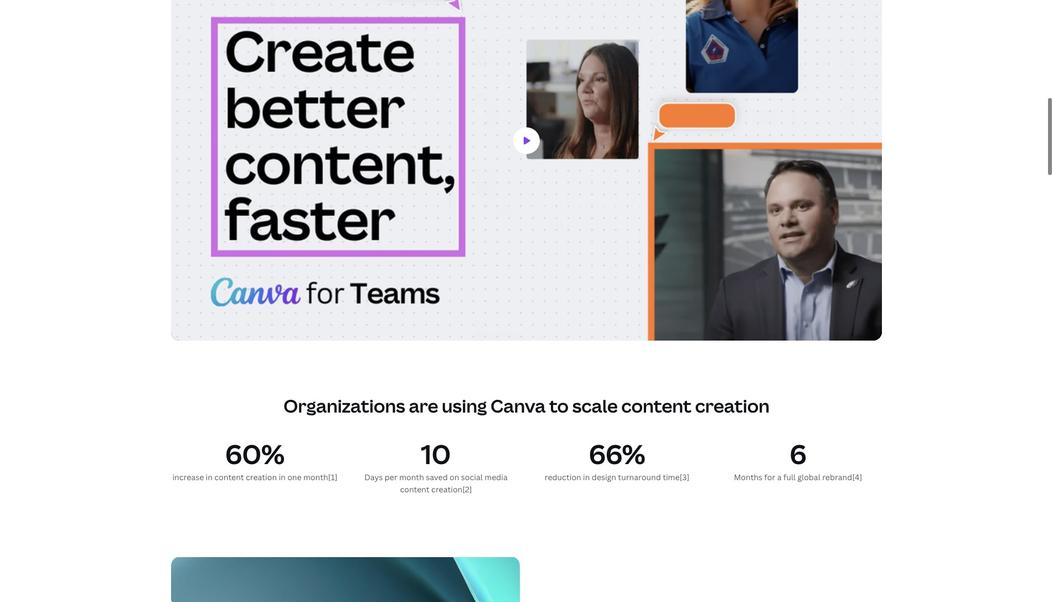 Task type: vqa. For each thing, say whether or not it's contained in the screenshot.
global
yes



Task type: describe. For each thing, give the bounding box(es) containing it.
month
[[400, 472, 424, 483]]

social
[[461, 472, 483, 483]]

saved
[[426, 472, 448, 483]]

one
[[288, 472, 302, 483]]

6
[[790, 436, 807, 472]]

2 in from the left
[[279, 472, 286, 483]]

for
[[765, 472, 776, 483]]

6 months for a full global rebrand[4]
[[735, 436, 863, 483]]

media
[[485, 472, 508, 483]]

66% reduction in design turnaround time[3]
[[545, 436, 690, 483]]

full
[[784, 472, 796, 483]]

increase
[[173, 472, 204, 483]]

on
[[450, 472, 460, 483]]

rebrand[4]
[[823, 472, 863, 483]]

creation inside 60% increase in content creation in one month[1]
[[246, 472, 277, 483]]

using
[[442, 394, 487, 418]]

organizations
[[284, 394, 405, 418]]

0 vertical spatial content
[[622, 394, 692, 418]]

time[3]
[[663, 472, 690, 483]]

66%
[[589, 436, 646, 472]]

in for 66%
[[583, 472, 590, 483]]

10
[[421, 436, 451, 472]]



Task type: locate. For each thing, give the bounding box(es) containing it.
in
[[206, 472, 213, 483], [279, 472, 286, 483], [583, 472, 590, 483]]

60%
[[225, 436, 285, 472]]

reduction
[[545, 472, 582, 483]]

in left one
[[279, 472, 286, 483]]

canva
[[491, 394, 546, 418]]

2 vertical spatial content
[[400, 484, 430, 495]]

in inside 66% reduction in design turnaround time[3]
[[583, 472, 590, 483]]

per
[[385, 472, 398, 483]]

1 vertical spatial creation
[[246, 472, 277, 483]]

0 horizontal spatial in
[[206, 472, 213, 483]]

content inside 60% increase in content creation in one month[1]
[[215, 472, 244, 483]]

1 in from the left
[[206, 472, 213, 483]]

0 horizontal spatial content
[[215, 472, 244, 483]]

to
[[550, 394, 569, 418]]

10 days per month saved on social media content creation[2]
[[365, 436, 508, 495]]

in right increase
[[206, 472, 213, 483]]

global
[[798, 472, 821, 483]]

design
[[592, 472, 617, 483]]

a
[[778, 472, 782, 483]]

1 horizontal spatial in
[[279, 472, 286, 483]]

1 horizontal spatial content
[[400, 484, 430, 495]]

2 horizontal spatial content
[[622, 394, 692, 418]]

in left design
[[583, 472, 590, 483]]

1 vertical spatial content
[[215, 472, 244, 483]]

scale
[[573, 394, 618, 418]]

in for 60%
[[206, 472, 213, 483]]

months
[[735, 472, 763, 483]]

content inside 10 days per month saved on social media content creation[2]
[[400, 484, 430, 495]]

content
[[622, 394, 692, 418], [215, 472, 244, 483], [400, 484, 430, 495]]

2 horizontal spatial in
[[583, 472, 590, 483]]

organizations are using canva to scale content creation
[[284, 394, 770, 418]]

month[1]
[[304, 472, 338, 483]]

turnaround
[[619, 472, 661, 483]]

0 vertical spatial creation
[[696, 394, 770, 418]]

creation
[[696, 394, 770, 418], [246, 472, 277, 483]]

1 horizontal spatial creation
[[696, 394, 770, 418]]

60% increase in content creation in one month[1]
[[173, 436, 338, 483]]

creation[2]
[[432, 484, 472, 495]]

are
[[409, 394, 439, 418]]

0 horizontal spatial creation
[[246, 472, 277, 483]]

3 in from the left
[[583, 472, 590, 483]]

days
[[365, 472, 383, 483]]



